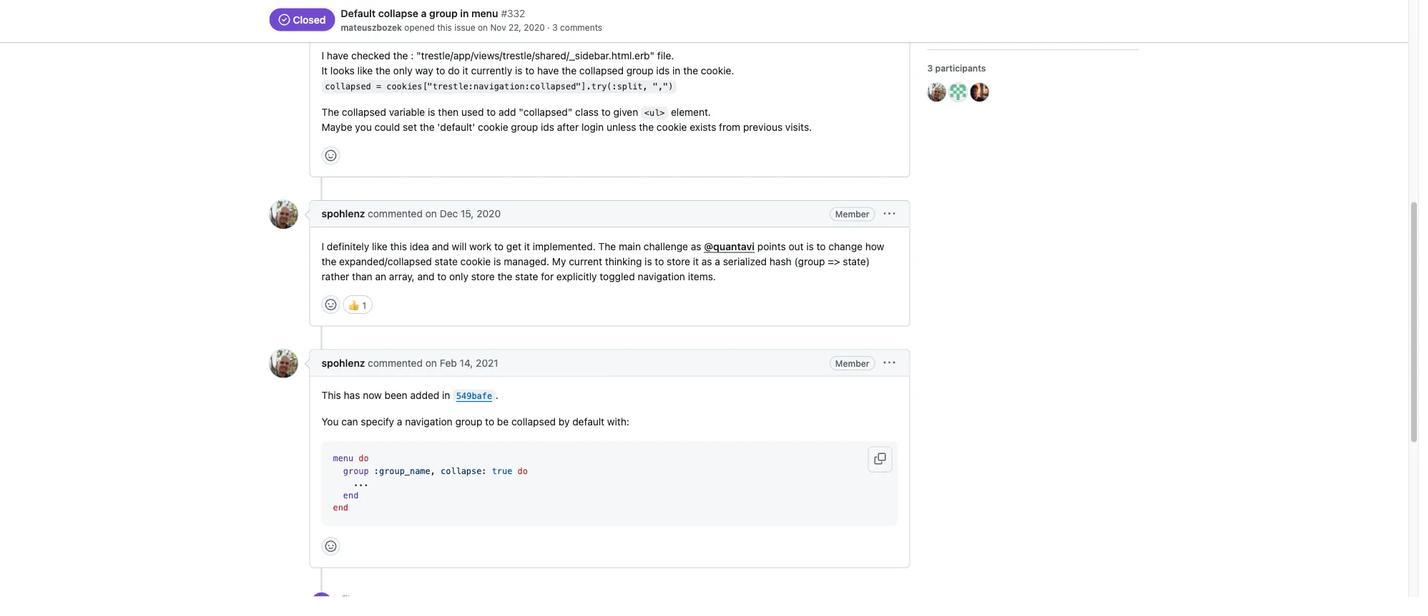Task type: locate. For each thing, give the bounding box(es) containing it.
@spohlenz image
[[928, 83, 947, 102], [269, 350, 298, 378]]

to left add
[[487, 106, 496, 118]]

add or remove reactions image left 👍
[[325, 299, 337, 311]]

i left definitely
[[322, 241, 324, 252]]

do right true on the left bottom
[[518, 466, 528, 476]]

array,
[[389, 271, 415, 283]]

2 vertical spatial add or remove reactions image
[[325, 541, 337, 553]]

navigation
[[638, 271, 686, 283], [405, 416, 453, 428]]

2 spohlenz link from the top
[[322, 357, 365, 369]]

0 vertical spatial ids
[[657, 65, 670, 77]]

member for on dec 15, 2020
[[836, 210, 870, 220]]

2020 right the 15,
[[477, 208, 501, 220]]

on left 1,
[[423, 17, 435, 29]]

my
[[552, 256, 566, 267]]

has
[[344, 390, 360, 402]]

serialized
[[723, 256, 767, 267]]

1 vertical spatial :
[[482, 466, 487, 476]]

true
[[492, 466, 513, 476]]

login
[[582, 121, 604, 133]]

0 vertical spatial add or remove reactions element
[[322, 147, 340, 165]]

1 vertical spatial i
[[322, 241, 324, 252]]

3 add or remove reactions element from the top
[[322, 537, 340, 556]]

1 vertical spatial do
[[359, 454, 369, 464]]

0 vertical spatial dec
[[438, 17, 456, 29]]

1 spohlenz link from the top
[[322, 208, 365, 220]]

is up cookies["trestle:navigation:collapsed"].try(:split,
[[515, 65, 523, 77]]

group left 1,
[[429, 7, 458, 19]]

1 vertical spatial ids
[[541, 121, 555, 133]]

0 vertical spatial spohlenz
[[322, 208, 365, 220]]

and
[[432, 241, 449, 252], [418, 271, 435, 283]]

navigation down added
[[405, 416, 453, 428]]

on left feb
[[426, 357, 437, 369]]

0 vertical spatial store
[[667, 256, 691, 267]]

default collapse a group in menu link
[[341, 6, 498, 21]]

copy image
[[875, 454, 886, 465]]

1 horizontal spatial menu
[[472, 7, 498, 19]]

1 horizontal spatial in
[[460, 7, 469, 19]]

hash
[[770, 256, 792, 267]]

1 horizontal spatial :
[[482, 466, 487, 476]]

1 vertical spatial a
[[715, 256, 721, 267]]

:
[[411, 50, 414, 62], [482, 466, 487, 476]]

0 horizontal spatial do
[[359, 454, 369, 464]]

1 horizontal spatial @quantavi image
[[971, 83, 989, 102]]

collapse inside the default collapse a group in menu #332 mateuszbozek opened this issue on nov 22, 2020 · 3 comments
[[379, 7, 419, 19]]

0 vertical spatial navigation
[[638, 271, 686, 283]]

2020 right 1,
[[469, 17, 493, 29]]

2020 left the '·'
[[524, 22, 545, 32]]

on
[[423, 17, 435, 29], [478, 22, 488, 32], [426, 208, 437, 220], [426, 357, 437, 369]]

it left currently
[[463, 65, 469, 77]]

add or remove reactions image
[[325, 150, 337, 162], [325, 299, 337, 311], [325, 541, 337, 553]]

from
[[719, 121, 741, 133]]

0 horizontal spatial store
[[472, 271, 495, 283]]

collapsed up you
[[342, 106, 386, 118]]

group inside i have checked the : "trestle/app/views/trestle/shared/_sidebar.html.erb" file. it looks like the only way to do it currently is to have the collapsed group ids in the cookie. collapsed = cookies["trestle:navigation:collapsed"].try(:split, ",")
[[627, 65, 654, 77]]

collapsed left by
[[512, 416, 556, 428]]

ids
[[657, 65, 670, 77], [541, 121, 555, 133]]

spohlenz link for spohlenz commented on feb 14, 2021
[[322, 357, 365, 369]]

1 horizontal spatial the
[[599, 241, 616, 252]]

0 vertical spatial collapse
[[379, 7, 419, 19]]

2021
[[476, 357, 499, 369]]

element.
[[671, 106, 711, 118]]

1 vertical spatial commented
[[368, 208, 423, 220]]

1 horizontal spatial navigation
[[638, 271, 686, 283]]

only inside the points out is to change how the expanded/collapsed state cookie is managed. my current thinking is to store it as a serialized hash (group => state) rather than an array, and to only store the state for explicitly toggled navigation items.
[[449, 271, 469, 283]]

0 vertical spatial spohlenz link
[[322, 208, 365, 220]]

spohlenz link up has
[[322, 357, 365, 369]]

1 member from the top
[[836, 210, 870, 220]]

1 horizontal spatial store
[[667, 256, 691, 267]]

specify
[[361, 416, 394, 428]]

1 vertical spatial add or remove reactions element
[[322, 296, 340, 314]]

points out is to change how the expanded/collapsed state cookie is managed. my current thinking is to store it as a serialized hash (group => state) rather than an array, and to only store the state for explicitly toggled navigation items.
[[322, 241, 885, 283]]

to
[[436, 65, 445, 77], [526, 65, 535, 77], [487, 106, 496, 118], [602, 106, 611, 118], [495, 241, 504, 252], [817, 241, 826, 252], [655, 256, 664, 267], [438, 271, 447, 283], [485, 416, 495, 428]]

in right added
[[442, 390, 450, 402]]

to right way
[[436, 65, 445, 77]]

1 horizontal spatial collapse
[[441, 466, 482, 476]]

:group_name
[[374, 466, 431, 476]]

add or remove reactions image down end end
[[325, 541, 337, 553]]

0 vertical spatial state
[[435, 256, 458, 267]]

on left nov
[[478, 22, 488, 32]]

1 add or remove reactions image from the top
[[325, 150, 337, 162]]

=>
[[828, 256, 841, 267]]

2 horizontal spatial do
[[518, 466, 528, 476]]

only down the will
[[449, 271, 469, 283]]

is
[[515, 65, 523, 77], [428, 106, 436, 118], [807, 241, 814, 252], [494, 256, 501, 267], [645, 256, 652, 267]]

commented
[[366, 17, 421, 29], [368, 208, 423, 220], [368, 357, 423, 369]]

0 horizontal spatial @spohlenz image
[[269, 350, 298, 378]]

and left the will
[[432, 241, 449, 252]]

for
[[541, 271, 554, 283]]

as
[[691, 241, 702, 252], [702, 256, 713, 267]]

the
[[393, 50, 408, 62], [376, 65, 391, 77], [562, 65, 577, 77], [684, 65, 699, 77], [420, 121, 435, 133], [639, 121, 654, 133], [322, 256, 337, 267], [498, 271, 513, 283]]

ids inside the collapsed variable is then used to add "collapsed" class to given <ul> element. maybe you could set the 'default' cookie group ids after login unless the cookie exists from previous visits.
[[541, 121, 555, 133]]

spohlenz
[[322, 208, 365, 220], [322, 357, 365, 369]]

add or remove reactions element left 👍
[[322, 296, 340, 314]]

mateuszbozek
[[341, 22, 402, 32]]

1 horizontal spatial do
[[448, 65, 460, 77]]

spohlenz up definitely
[[322, 208, 365, 220]]

state
[[435, 256, 458, 267], [515, 271, 539, 283]]

a up opened
[[421, 7, 427, 19]]

0 horizontal spatial navigation
[[405, 416, 453, 428]]

1 vertical spatial dec
[[440, 208, 458, 220]]

it right get
[[524, 241, 530, 252]]

ids down file.
[[657, 65, 670, 77]]

given
[[614, 106, 639, 118]]

#332
[[501, 7, 525, 19]]

1 vertical spatial and
[[418, 271, 435, 283]]

have down "trestle/app/views/trestle/shared/_sidebar.html.erb" at the top left of page
[[538, 65, 559, 77]]

i up it
[[322, 50, 324, 62]]

add or remove reactions element for the collapsed variable is then used to add "collapsed" class to given
[[322, 147, 340, 165]]

1 horizontal spatial only
[[449, 271, 469, 283]]

1 vertical spatial menu
[[333, 454, 354, 464]]

1 vertical spatial it
[[524, 241, 530, 252]]

group up ... at the left of page
[[343, 466, 369, 476]]

cookies["trestle:navigation:collapsed"].try(:split,
[[387, 82, 648, 92]]

as inside the points out is to change how the expanded/collapsed state cookie is managed. my current thinking is to store it as a serialized hash (group => state) rather than an array, and to only store the state for explicitly toggled navigation items.
[[702, 256, 713, 267]]

collapse
[[379, 7, 419, 19], [441, 466, 482, 476]]

current
[[569, 256, 603, 267]]

3 right the '·'
[[553, 22, 558, 32]]

the down "trestle/app/views/trestle/shared/_sidebar.html.erb" at the top left of page
[[562, 65, 577, 77]]

3
[[553, 22, 558, 32], [928, 63, 934, 73]]

0 vertical spatial @spohlenz image
[[928, 83, 947, 102]]

@quantavi image left quantavi
[[269, 10, 298, 38]]

to right class
[[602, 106, 611, 118]]

0 horizontal spatial menu
[[333, 454, 354, 464]]

end
[[343, 491, 359, 501], [333, 503, 349, 513]]

dec left 1,
[[438, 17, 456, 29]]

2 vertical spatial a
[[397, 416, 403, 428]]

2 horizontal spatial a
[[715, 256, 721, 267]]

closed
[[293, 14, 326, 25]]

: inside i have checked the : "trestle/app/views/trestle/shared/_sidebar.html.erb" file. it looks like the only way to do it currently is to have the collapsed group ids in the cookie. collapsed = cookies["trestle:navigation:collapsed"].try(:split, ",")
[[411, 50, 414, 62]]

on for on dec 1, 2020
[[423, 17, 435, 29]]

0 vertical spatial i
[[322, 50, 324, 62]]

'default'
[[438, 121, 475, 133]]

0 vertical spatial :
[[411, 50, 414, 62]]

0 horizontal spatial 3
[[553, 22, 558, 32]]

2 horizontal spatial in
[[673, 65, 681, 77]]

1 vertical spatial member
[[836, 359, 870, 369]]

1 vertical spatial spohlenz link
[[322, 357, 365, 369]]

commented for on dec 1, 2020
[[366, 17, 421, 29]]

0 vertical spatial this
[[437, 22, 452, 32]]

",")
[[653, 82, 674, 92]]

0 vertical spatial it
[[463, 65, 469, 77]]

cookie down <ul>
[[657, 121, 687, 133]]

0 vertical spatial add or remove reactions image
[[325, 150, 337, 162]]

1 vertical spatial @spohlenz image
[[269, 350, 298, 378]]

2020
[[469, 17, 493, 29], [524, 22, 545, 32], [477, 208, 501, 220]]

issue
[[455, 22, 476, 32]]

2 add or remove reactions image from the top
[[325, 299, 337, 311]]

the right checked
[[393, 50, 408, 62]]

navigation down challenge
[[638, 271, 686, 283]]

1 horizontal spatial state
[[515, 271, 539, 283]]

2 vertical spatial it
[[693, 256, 699, 267]]

0 horizontal spatial only
[[393, 65, 413, 77]]

1 vertical spatial add or remove reactions image
[[325, 299, 337, 311]]

a
[[421, 7, 427, 19], [715, 256, 721, 267], [397, 416, 403, 428]]

collapse right ','
[[441, 466, 482, 476]]

is inside i have checked the : "trestle/app/views/trestle/shared/_sidebar.html.erb" file. it looks like the only way to do it currently is to have the collapsed group ids in the cookie. collapsed = cookies["trestle:navigation:collapsed"].try(:split, ",")
[[515, 65, 523, 77]]

add or remove reactions element down end end
[[322, 537, 340, 556]]

1 horizontal spatial a
[[421, 7, 427, 19]]

add or remove reactions image down maybe in the left top of the page
[[325, 150, 337, 162]]

spohlenz link up definitely
[[322, 208, 365, 220]]

a right specify
[[397, 416, 403, 428]]

collapse up opened
[[379, 7, 419, 19]]

0 horizontal spatial this
[[390, 241, 407, 252]]

2 i from the top
[[322, 241, 324, 252]]

default
[[341, 7, 376, 19]]

the up thinking
[[599, 241, 616, 252]]

a inside the default collapse a group in menu #332 mateuszbozek opened this issue on nov 22, 2020 · 3 comments
[[421, 7, 427, 19]]

1 vertical spatial this
[[390, 241, 407, 252]]

1 vertical spatial store
[[472, 271, 495, 283]]

@spohlenz image
[[269, 201, 298, 229]]

1 vertical spatial collapse
[[441, 466, 482, 476]]

0 horizontal spatial collapse
[[379, 7, 419, 19]]

as right challenge
[[691, 241, 702, 252]]

cookie down work in the top of the page
[[461, 256, 491, 267]]

as up items.
[[702, 256, 713, 267]]

group up the ",")
[[627, 65, 654, 77]]

@quantavi image
[[269, 10, 298, 38], [971, 83, 989, 102]]

it up items.
[[693, 256, 699, 267]]

work
[[470, 241, 492, 252]]

i for i have checked the : "trestle/app/views/trestle/shared/_sidebar.html.erb" file.
[[322, 50, 324, 62]]

to left be
[[485, 416, 495, 428]]

2 vertical spatial in
[[442, 390, 450, 402]]

dec
[[438, 17, 456, 29], [440, 208, 458, 220]]

only left way
[[393, 65, 413, 77]]

do up ... at the left of page
[[359, 454, 369, 464]]

do inside i have checked the : "trestle/app/views/trestle/shared/_sidebar.html.erb" file. it looks like the only way to do it currently is to have the collapsed group ids in the cookie. collapsed = cookies["trestle:navigation:collapsed"].try(:split, ",")
[[448, 65, 460, 77]]

spohlenz link for spohlenz commented on dec 15, 2020
[[322, 208, 365, 220]]

explicitly
[[557, 271, 597, 283]]

only
[[393, 65, 413, 77], [449, 271, 469, 283]]

1 vertical spatial spohlenz
[[322, 357, 365, 369]]

spohlenz up has
[[322, 357, 365, 369]]

and right array,
[[418, 271, 435, 283]]

like up expanded/collapsed
[[372, 241, 388, 252]]

menu do group :group_name , collapse : true do ...
[[333, 454, 528, 501]]

3 left participants
[[928, 63, 934, 73]]

have
[[327, 50, 349, 62], [538, 65, 559, 77]]

store down challenge
[[667, 256, 691, 267]]

is left then
[[428, 106, 436, 118]]

1 vertical spatial like
[[372, 241, 388, 252]]

dec for 1,
[[438, 17, 456, 29]]

2 spohlenz from the top
[[322, 357, 365, 369]]

0 vertical spatial @quantavi image
[[269, 10, 298, 38]]

cookie.
[[701, 65, 735, 77]]

0 vertical spatial 3
[[553, 22, 558, 32]]

0 horizontal spatial the
[[322, 106, 339, 118]]

add or remove reactions element down maybe in the left top of the page
[[322, 147, 340, 165]]

1 horizontal spatial ids
[[657, 65, 670, 77]]

collapsed down 'looks' at left top
[[325, 82, 371, 92]]

do right way
[[448, 65, 460, 77]]

add or remove reactions element for you can specify a navigation group to be collapsed by default with:
[[322, 537, 340, 556]]

have up 'looks' at left top
[[327, 50, 349, 62]]

member up change
[[836, 210, 870, 220]]

added
[[410, 390, 440, 402]]

1 horizontal spatial @spohlenz image
[[928, 83, 947, 102]]

2 add or remove reactions element from the top
[[322, 296, 340, 314]]

state)
[[843, 256, 870, 267]]

0 vertical spatial only
[[393, 65, 413, 77]]

1 horizontal spatial this
[[437, 22, 452, 32]]

in inside the default collapse a group in menu #332 mateuszbozek opened this issue on nov 22, 2020 · 3 comments
[[460, 7, 469, 19]]

@quantavi
[[704, 241, 755, 252]]

in up issue
[[460, 7, 469, 19]]

the left cookie.
[[684, 65, 699, 77]]

a down @quantavi link
[[715, 256, 721, 267]]

items.
[[688, 271, 716, 283]]

the up maybe in the left top of the page
[[322, 106, 339, 118]]

collapsed
[[580, 65, 624, 77], [325, 82, 371, 92], [342, 106, 386, 118], [512, 416, 556, 428]]

store
[[667, 256, 691, 267], [472, 271, 495, 283]]

can
[[342, 416, 358, 428]]

add or remove reactions element
[[322, 147, 340, 165], [322, 296, 340, 314], [322, 537, 340, 556]]

1 i from the top
[[322, 50, 324, 62]]

0 vertical spatial commented
[[366, 17, 421, 29]]

ids down "collapsed"
[[541, 121, 555, 133]]

state down the will
[[435, 256, 458, 267]]

member left show options icon
[[836, 359, 870, 369]]

menu up nov
[[472, 7, 498, 19]]

spohlenz commented on feb 14, 2021
[[322, 357, 499, 369]]

this left 1,
[[437, 22, 452, 32]]

: down opened
[[411, 50, 414, 62]]

like down checked
[[358, 65, 373, 77]]

dec left the 15,
[[440, 208, 458, 220]]

3 add or remove reactions image from the top
[[325, 541, 337, 553]]

0 vertical spatial a
[[421, 7, 427, 19]]

: left true on the left bottom
[[482, 466, 487, 476]]

2020 for on dec 1, 2020
[[469, 17, 493, 29]]

add or remove reactions image for the collapsed variable is then used to add "collapsed" class to given
[[325, 150, 337, 162]]

549bafe link
[[453, 390, 496, 403]]

0 vertical spatial have
[[327, 50, 349, 62]]

1 vertical spatial 3
[[928, 63, 934, 73]]

group down add
[[511, 121, 538, 133]]

the up rather
[[322, 256, 337, 267]]

collapse inside menu do group :group_name , collapse : true do ...
[[441, 466, 482, 476]]

definitely
[[327, 241, 369, 252]]

on up idea
[[426, 208, 437, 220]]

group inside the collapsed variable is then used to add "collapsed" class to given <ul> element. maybe you could set the 'default' cookie group ids after login unless the cookie exists from previous visits.
[[511, 121, 538, 133]]

1 horizontal spatial have
[[538, 65, 559, 77]]

0 vertical spatial like
[[358, 65, 373, 77]]

0 vertical spatial in
[[460, 7, 469, 19]]

1 vertical spatial only
[[449, 271, 469, 283]]

1 spohlenz from the top
[[322, 208, 365, 220]]

@quantavi image right @mateuszbozek icon
[[971, 83, 989, 102]]

1 add or remove reactions element from the top
[[322, 147, 340, 165]]

2 horizontal spatial it
[[693, 256, 699, 267]]

@quantavi link
[[704, 241, 755, 252]]

do
[[448, 65, 460, 77], [359, 454, 369, 464], [518, 466, 528, 476]]

this inside the default collapse a group in menu #332 mateuszbozek opened this issue on nov 22, 2020 · 3 comments
[[437, 22, 452, 32]]

3 inside the default collapse a group in menu #332 mateuszbozek opened this issue on nov 22, 2020 · 3 comments
[[553, 22, 558, 32]]

0 horizontal spatial it
[[463, 65, 469, 77]]

0 vertical spatial do
[[448, 65, 460, 77]]

will
[[452, 241, 467, 252]]

state down managed.
[[515, 271, 539, 283]]

0 vertical spatial the
[[322, 106, 339, 118]]

commented for on feb 14, 2021
[[368, 357, 423, 369]]

maybe
[[322, 121, 353, 133]]

you can specify a navigation group to be collapsed by default with:
[[322, 416, 630, 428]]

in down file.
[[673, 65, 681, 77]]

this up expanded/collapsed
[[390, 241, 407, 252]]

2 member from the top
[[836, 359, 870, 369]]

1 vertical spatial state
[[515, 271, 539, 283]]

menu up ... at the left of page
[[333, 454, 354, 464]]

2 vertical spatial commented
[[368, 357, 423, 369]]

0 horizontal spatial @quantavi image
[[269, 10, 298, 38]]

i inside i have checked the : "trestle/app/views/trestle/shared/_sidebar.html.erb" file. it looks like the only way to do it currently is to have the collapsed group ids in the cookie. collapsed = cookies["trestle:navigation:collapsed"].try(:split, ",")
[[322, 50, 324, 62]]

get
[[507, 241, 522, 252]]

0 vertical spatial and
[[432, 241, 449, 252]]

to down "trestle/app/views/trestle/shared/_sidebar.html.erb" at the top left of page
[[526, 65, 535, 77]]

2 vertical spatial add or remove reactions element
[[322, 537, 340, 556]]

1 vertical spatial as
[[702, 256, 713, 267]]

@mateuszbozek image
[[949, 83, 968, 102]]

collapsed up class
[[580, 65, 624, 77]]



Task type: vqa. For each thing, say whether or not it's contained in the screenshot.
second 'I' from the bottom of the page
yes



Task type: describe. For each thing, give the bounding box(es) containing it.
than
[[352, 271, 373, 283]]

group inside menu do group :group_name , collapse : true do ...
[[343, 466, 369, 476]]

visits.
[[786, 121, 812, 133]]

it
[[322, 65, 328, 77]]

spohlenz for spohlenz commented on dec 15, 2020
[[322, 208, 365, 220]]

expanded/collapsed
[[339, 256, 432, 267]]

this
[[322, 390, 341, 402]]

it inside i have checked the : "trestle/app/views/trestle/shared/_sidebar.html.erb" file. it looks like the only way to do it currently is to have the collapsed group ids in the cookie. collapsed = cookies["trestle:navigation:collapsed"].try(:split, ",")
[[463, 65, 469, 77]]

variable
[[389, 106, 425, 118]]

is inside the collapsed variable is then used to add "collapsed" class to given <ul> element. maybe you could set the 'default' cookie group ids after login unless the cookie exists from previous visits.
[[428, 106, 436, 118]]

then
[[438, 106, 459, 118]]

is down challenge
[[645, 256, 652, 267]]

22,
[[509, 22, 522, 32]]

.
[[496, 390, 499, 402]]

on for on dec 15, 2020
[[426, 208, 437, 220]]

0 vertical spatial end
[[343, 491, 359, 501]]

points
[[758, 241, 786, 252]]

implemented.
[[533, 241, 596, 252]]

on for on feb 14, 2021
[[426, 357, 437, 369]]

commented for on dec 15, 2020
[[368, 208, 423, 220]]

it inside the points out is to change how the expanded/collapsed state cookie is managed. my current thinking is to store it as a serialized hash (group => state) rather than an array, and to only store the state for explicitly toggled navigation items.
[[693, 256, 699, 267]]

quantavi
[[322, 17, 363, 29]]

ids inside i have checked the : "trestle/app/views/trestle/shared/_sidebar.html.erb" file. it looks like the only way to do it currently is to have the collapsed group ids in the cookie. collapsed = cookies["trestle:navigation:collapsed"].try(:split, ",")
[[657, 65, 670, 77]]

checked
[[351, 50, 391, 62]]

15,
[[461, 208, 474, 220]]

on dec 15, 2020 link
[[426, 208, 501, 220]]

<ul>
[[645, 108, 665, 118]]

the up =
[[376, 65, 391, 77]]

only inside i have checked the : "trestle/app/views/trestle/shared/_sidebar.html.erb" file. it looks like the only way to do it currently is to have the collapsed group ids in the cookie. collapsed = cookies["trestle:navigation:collapsed"].try(:split, ",")
[[393, 65, 413, 77]]

1 horizontal spatial 3
[[928, 63, 934, 73]]

i have checked the : "trestle/app/views/trestle/shared/_sidebar.html.erb" file. it looks like the only way to do it currently is to have the collapsed group ids in the cookie. collapsed = cookies["trestle:navigation:collapsed"].try(:split, ",")
[[322, 50, 735, 92]]

navigation inside the points out is to change how the expanded/collapsed state cookie is managed. my current thinking is to store it as a serialized hash (group => state) rather than an array, and to only store the state for explicitly toggled navigation items.
[[638, 271, 686, 283]]

toggled
[[600, 271, 635, 283]]

member for on feb 14, 2021
[[836, 359, 870, 369]]

2020 for on dec 15, 2020
[[477, 208, 501, 220]]

add or remove reactions image for you can specify a navigation group to be collapsed by default with:
[[325, 541, 337, 553]]

main
[[619, 241, 641, 252]]

,
[[431, 466, 436, 476]]

quantavi commented on dec 1, 2020
[[322, 17, 493, 29]]

thinking
[[605, 256, 642, 267]]

comments
[[560, 22, 603, 32]]

challenge
[[644, 241, 689, 252]]

3 participants
[[928, 63, 987, 73]]

show options image
[[884, 358, 896, 369]]

is left managed.
[[494, 256, 501, 267]]

on inside the default collapse a group in menu #332 mateuszbozek opened this issue on nov 22, 2020 · 3 comments
[[478, 22, 488, 32]]

the collapsed variable is then used to add "collapsed" class to given <ul> element. maybe you could set the 'default' cookie group ids after login unless the cookie exists from previous visits.
[[322, 106, 812, 133]]

is right out
[[807, 241, 814, 252]]

2020 inside the default collapse a group in menu #332 mateuszbozek opened this issue on nov 22, 2020 · 3 comments
[[524, 22, 545, 32]]

and inside the points out is to change how the expanded/collapsed state cookie is managed. my current thinking is to store it as a serialized hash (group => state) rather than an array, and to only store the state for explicitly toggled navigation items.
[[418, 271, 435, 283]]

show options image
[[884, 208, 896, 220]]

an
[[375, 271, 387, 283]]

(group
[[795, 256, 826, 267]]

the down managed.
[[498, 271, 513, 283]]

way
[[415, 65, 434, 77]]

like inside i have checked the : "trestle/app/views/trestle/shared/_sidebar.html.erb" file. it looks like the only way to do it currently is to have the collapsed group ids in the cookie. collapsed = cookies["trestle:navigation:collapsed"].try(:split, ",")
[[358, 65, 373, 77]]

now
[[363, 390, 382, 402]]

by
[[559, 416, 570, 428]]

add
[[499, 106, 516, 118]]

0 vertical spatial as
[[691, 241, 702, 252]]

14,
[[460, 357, 473, 369]]

how
[[866, 241, 885, 252]]

been
[[385, 390, 408, 402]]

: inside menu do group :group_name , collapse : true do ...
[[482, 466, 487, 476]]

on feb 14, 2021 link
[[426, 357, 499, 369]]

i definitely like this idea and will work to get it implemented. the main challenge as @quantavi
[[322, 241, 755, 252]]

dec for 15,
[[440, 208, 458, 220]]

spohlenz for spohlenz commented on feb 14, 2021
[[322, 357, 365, 369]]

"trestle/app/views/trestle/shared/_sidebar.html.erb"
[[417, 50, 655, 62]]

menu inside the default collapse a group in menu #332 mateuszbozek opened this issue on nov 22, 2020 · 3 comments
[[472, 7, 498, 19]]

change
[[829, 241, 863, 252]]

set
[[403, 121, 417, 133]]

this has now been added in 549bafe .
[[322, 390, 499, 402]]

looks
[[331, 65, 355, 77]]

cookie down add
[[478, 121, 509, 133]]

0 horizontal spatial have
[[327, 50, 349, 62]]

549bafe
[[457, 392, 492, 402]]

quantavi link
[[322, 17, 363, 29]]

cookie inside the points out is to change how the expanded/collapsed state cookie is managed. my current thinking is to store it as a serialized hash (group => state) rather than an array, and to only store the state for explicitly toggled navigation items.
[[461, 256, 491, 267]]

1,
[[459, 17, 466, 29]]

on dec 1, 2020 link
[[423, 17, 493, 29]]

👍 1
[[348, 300, 366, 312]]

you
[[355, 121, 372, 133]]

default collapse a group in menu #332 mateuszbozek opened this issue on nov 22, 2020 · 3 comments
[[341, 7, 603, 32]]

be
[[497, 416, 509, 428]]

👍
[[348, 300, 357, 312]]

the right set
[[420, 121, 435, 133]]

used
[[462, 106, 484, 118]]

group down 549bafe
[[456, 416, 483, 428]]

2 vertical spatial do
[[518, 466, 528, 476]]

with:
[[608, 416, 630, 428]]

previous
[[744, 121, 783, 133]]

participants
[[936, 63, 987, 73]]

1 vertical spatial navigation
[[405, 416, 453, 428]]

·
[[548, 22, 550, 32]]

exists
[[690, 121, 717, 133]]

file.
[[658, 50, 674, 62]]

spohlenz commented on dec 15, 2020
[[322, 208, 501, 220]]

...
[[354, 479, 369, 489]]

to right array,
[[438, 271, 447, 283]]

could
[[375, 121, 400, 133]]

end end
[[333, 491, 359, 513]]

0 horizontal spatial a
[[397, 416, 403, 428]]

collapsed inside the collapsed variable is then used to add "collapsed" class to given <ul> element. maybe you could set the 'default' cookie group ids after login unless the cookie exists from previous visits.
[[342, 106, 386, 118]]

unless
[[607, 121, 637, 133]]

class
[[576, 106, 599, 118]]

to up (group
[[817, 241, 826, 252]]

i for i definitely like this idea and will work to get it implemented. the main challenge as
[[322, 241, 324, 252]]

to down challenge
[[655, 256, 664, 267]]

managed.
[[504, 256, 550, 267]]

issue closed image
[[279, 14, 290, 25]]

menu inside menu do group :group_name , collapse : true do ...
[[333, 454, 354, 464]]

out
[[789, 241, 804, 252]]

in inside i have checked the : "trestle/app/views/trestle/shared/_sidebar.html.erb" file. it looks like the only way to do it currently is to have the collapsed group ids in the cookie. collapsed = cookies["trestle:navigation:collapsed"].try(:split, ",")
[[673, 65, 681, 77]]

idea
[[410, 241, 429, 252]]

after
[[557, 121, 579, 133]]

1 vertical spatial @quantavi image
[[971, 83, 989, 102]]

currently
[[471, 65, 513, 77]]

1 vertical spatial end
[[333, 503, 349, 513]]

a inside the points out is to change how the expanded/collapsed state cookie is managed. my current thinking is to store it as a serialized hash (group => state) rather than an array, and to only store the state for explicitly toggled navigation items.
[[715, 256, 721, 267]]

rather
[[322, 271, 349, 283]]

to left get
[[495, 241, 504, 252]]

the down <ul>
[[639, 121, 654, 133]]

0 horizontal spatial state
[[435, 256, 458, 267]]

0 horizontal spatial in
[[442, 390, 450, 402]]

"collapsed"
[[519, 106, 573, 118]]

group inside the default collapse a group in menu #332 mateuszbozek opened this issue on nov 22, 2020 · 3 comments
[[429, 7, 458, 19]]

1 horizontal spatial it
[[524, 241, 530, 252]]

the inside the collapsed variable is then used to add "collapsed" class to given <ul> element. maybe you could set the 'default' cookie group ids after login unless the cookie exists from previous visits.
[[322, 106, 339, 118]]



